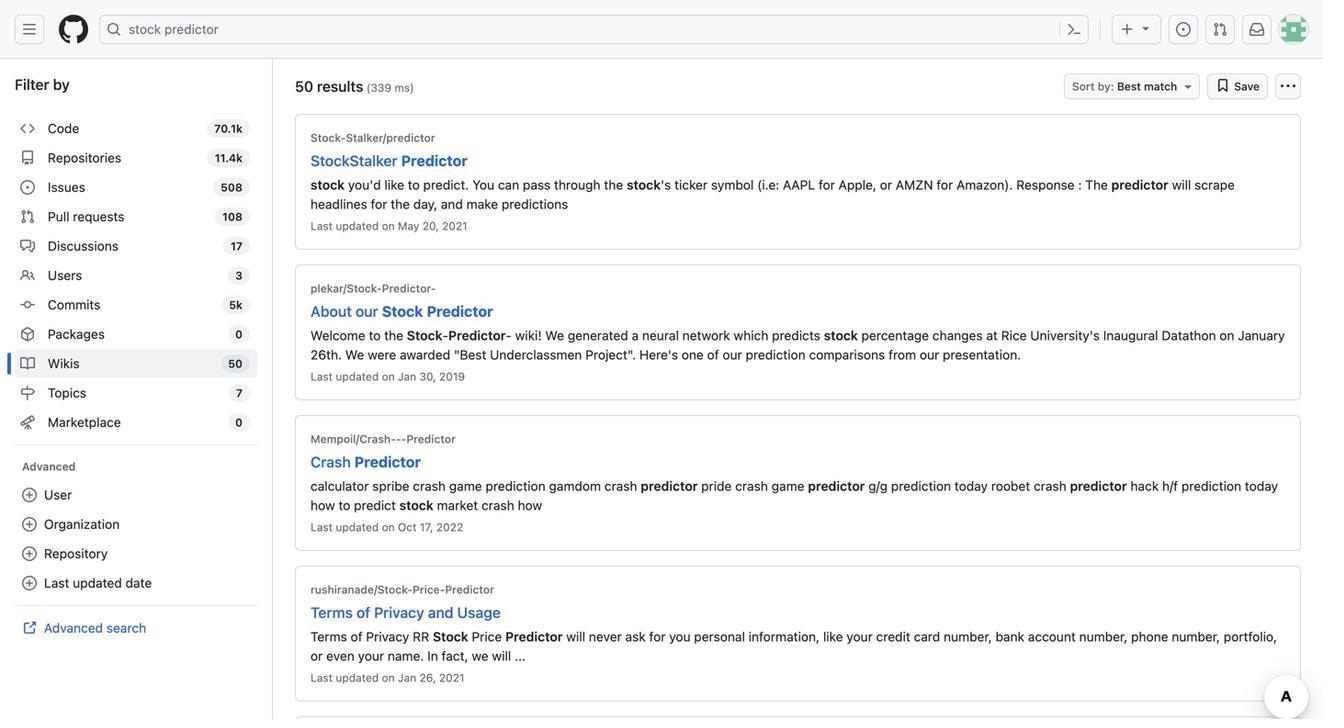 Task type: locate. For each thing, give the bounding box(es) containing it.
today inside hack h/f prediction today how to predict
[[1245, 479, 1278, 494]]

and down predict.
[[441, 197, 463, 212]]

stock
[[382, 303, 423, 320], [407, 328, 443, 343], [433, 630, 468, 645]]

1 horizontal spatial or
[[880, 177, 892, 193]]

jan left 30,
[[398, 370, 416, 383]]

your left credit on the bottom right of page
[[847, 630, 873, 645]]

roobet
[[991, 479, 1030, 494]]

updated down were
[[336, 370, 379, 383]]

comparisons
[[809, 347, 885, 363]]

0 down 7
[[235, 416, 243, 429]]

stock market crash how
[[399, 498, 542, 513]]

link external image
[[22, 621, 37, 636]]

1 vertical spatial the
[[391, 197, 410, 212]]

0 for marketplace
[[235, 416, 243, 429]]

1 vertical spatial like
[[823, 630, 843, 645]]

plus circle image inside organization button
[[22, 517, 37, 532]]

50 inside filter by element
[[228, 357, 243, 370]]

last down calculator
[[311, 521, 333, 534]]

the inside the "will scrape headlines for the day, and make predictions"
[[391, 197, 410, 212]]

1 vertical spatial 2021
[[439, 672, 465, 685]]

user button
[[15, 481, 257, 510]]

1 vertical spatial jan
[[398, 672, 416, 685]]

sc 9kayk9 0 image
[[20, 121, 35, 136], [20, 180, 35, 195], [20, 210, 35, 224], [20, 239, 35, 254], [20, 268, 35, 283], [20, 386, 35, 401]]

sc 9kayk9 0 image left discussions
[[20, 239, 35, 254]]

how down calculator
[[311, 498, 335, 513]]

jan left 26,
[[398, 672, 416, 685]]

on left oct at the left bottom of the page
[[382, 521, 395, 534]]

0 vertical spatial plus circle image
[[22, 517, 37, 532]]

1 vertical spatial and
[[428, 604, 454, 622]]

stock
[[129, 22, 161, 37], [311, 177, 345, 193], [627, 177, 661, 193], [824, 328, 858, 343], [399, 498, 434, 513]]

will inside the "will scrape headlines for the day, and make predictions"
[[1172, 177, 1191, 193]]

sc 9kayk9 0 image for marketplace
[[20, 415, 35, 430]]

0 vertical spatial and
[[441, 197, 463, 212]]

advanced for advanced search
[[44, 621, 103, 636]]

stock right homepage icon at top left
[[129, 22, 161, 37]]

3 plus circle image from the top
[[22, 576, 37, 591]]

plus circle image down plus circle icon
[[22, 517, 37, 532]]

sc 9kayk9 0 image left users
[[20, 268, 35, 283]]

our right from
[[920, 347, 939, 363]]

0 vertical spatial terms
[[311, 604, 353, 622]]

today left roobet at bottom right
[[955, 479, 988, 494]]

privacy down rushiranade/stock-price-predictor link on the left bottom of the page
[[374, 604, 424, 622]]

stock up oct at the left bottom of the page
[[399, 498, 434, 513]]

predict
[[354, 498, 396, 513]]

welcome
[[311, 328, 365, 343]]

stock for stock market crash how
[[399, 498, 434, 513]]

0 horizontal spatial number,
[[944, 630, 992, 645]]

sc 9kayk9 0 image
[[1216, 78, 1231, 93], [20, 151, 35, 165], [20, 298, 35, 312], [20, 327, 35, 342], [20, 357, 35, 371], [20, 415, 35, 430]]

here's
[[640, 347, 678, 363]]

sc 9kayk9 0 image inside the save 'button'
[[1216, 78, 1231, 93]]

plus circle image
[[22, 517, 37, 532], [22, 547, 37, 562], [22, 576, 37, 591]]

prediction down predicts
[[746, 347, 806, 363]]

organization button
[[15, 510, 257, 539]]

2021 down fact,
[[439, 672, 465, 685]]

sc 9kayk9 0 image for wikis
[[20, 357, 35, 371]]

0 horizontal spatial will
[[492, 649, 511, 664]]

stock inside plekar/stock-predictor- about our stock predictor
[[382, 303, 423, 320]]

2 plus circle image from the top
[[22, 547, 37, 562]]

1 horizontal spatial how
[[518, 498, 542, 513]]

git pull request image
[[1213, 22, 1228, 37]]

1 plus circle image from the top
[[22, 517, 37, 532]]

how right the market
[[518, 498, 542, 513]]

0 vertical spatial your
[[847, 630, 873, 645]]

0 vertical spatial jan
[[398, 370, 416, 383]]

advanced up 'user'
[[22, 460, 76, 473]]

name.
[[388, 649, 424, 664]]

1 vertical spatial terms
[[311, 630, 347, 645]]

sc 9kayk9 0 image left repositories
[[20, 151, 35, 165]]

stock predictor button
[[99, 15, 1089, 44]]

plus circle image up link external icon
[[22, 576, 37, 591]]

or
[[880, 177, 892, 193], [311, 649, 323, 664]]

1 vertical spatial privacy
[[366, 630, 409, 645]]

stock-
[[311, 131, 346, 144]]

1 horizontal spatial 50
[[295, 78, 313, 95]]

and up terms of privacy rr stock price predictor
[[428, 604, 454, 622]]

command palette image
[[1067, 22, 1082, 37]]

0 vertical spatial 2021
[[442, 220, 468, 233]]

0 horizontal spatial like
[[385, 177, 404, 193]]

4 sc 9kayk9 0 image from the top
[[20, 239, 35, 254]]

mempoil/crash-
[[311, 433, 396, 446]]

predictor inside rushiranade/stock-price-predictor terms of privacy and usage
[[445, 584, 494, 596]]

6 sc 9kayk9 0 image from the top
[[20, 386, 35, 401]]

like right you'd
[[385, 177, 404, 193]]

0 vertical spatial 0
[[235, 328, 243, 341]]

1 vertical spatial 0
[[235, 416, 243, 429]]

sc 9kayk9 0 image for repositories
[[20, 151, 35, 165]]

1 vertical spatial 50
[[228, 357, 243, 370]]

sc 9kayk9 0 image for pull requests
[[20, 210, 35, 224]]

price-
[[413, 584, 445, 596]]

1 horizontal spatial game
[[772, 479, 805, 494]]

to down calculator
[[339, 498, 350, 513]]

privacy
[[374, 604, 424, 622], [366, 630, 409, 645]]

prediction
[[746, 347, 806, 363], [486, 479, 546, 494], [891, 479, 951, 494], [1182, 479, 1242, 494]]

for inside the will never ask for you personal information, like your credit card number, bank account number, phone number, portfolio, or even your name. in fact, we will ...
[[649, 630, 666, 645]]

fact,
[[442, 649, 468, 664]]

sc 9kayk9 0 image left marketplace
[[20, 415, 35, 430]]

by
[[53, 76, 70, 93]]

game right pride
[[772, 479, 805, 494]]

of up "even"
[[351, 630, 363, 645]]

3 sc 9kayk9 0 image from the top
[[20, 210, 35, 224]]

will left scrape
[[1172, 177, 1191, 193]]

or for even
[[311, 649, 323, 664]]

1 horizontal spatial like
[[823, 630, 843, 645]]

1 horizontal spatial to
[[369, 328, 381, 343]]

for right ask
[[649, 630, 666, 645]]

0 vertical spatial of
[[707, 347, 719, 363]]

predict.
[[423, 177, 469, 193]]

2 horizontal spatial to
[[408, 177, 420, 193]]

predictor inside plekar/stock-predictor- about our stock predictor
[[427, 303, 493, 320]]

2 vertical spatial of
[[351, 630, 363, 645]]

and for day,
[[441, 197, 463, 212]]

on inside percentage changes at rice university's inaugural datathon on january 26th. we were awarded "best underclassmen project". here's one of our prediction comparisons from our presentation.
[[1220, 328, 1235, 343]]

1 sc 9kayk9 0 image from the top
[[20, 121, 35, 136]]

updated down predict in the left of the page
[[336, 521, 379, 534]]

0 horizontal spatial today
[[955, 479, 988, 494]]

triangle down image
[[1139, 21, 1153, 35]]

to up were
[[369, 328, 381, 343]]

2 vertical spatial stock
[[433, 630, 468, 645]]

"best
[[454, 347, 487, 363]]

last updated date button
[[15, 569, 257, 598]]

for inside the "will scrape headlines for the day, and make predictions"
[[371, 197, 387, 212]]

0 vertical spatial to
[[408, 177, 420, 193]]

to
[[408, 177, 420, 193], [369, 328, 381, 343], [339, 498, 350, 513]]

plus circle image
[[22, 488, 37, 503]]

stock for stock you'd like to predict. you can pass through the stock 's ticker symbol (i.e: aapl for apple, or amzn for amazon). response : the predictor
[[311, 177, 345, 193]]

terms down rushiranade/stock-
[[311, 604, 353, 622]]

sc 9kayk9 0 image left commits at the left top
[[20, 298, 35, 312]]

1 game from the left
[[449, 479, 482, 494]]

last down headlines
[[311, 220, 333, 233]]

our down plekar/stock-predictor- link
[[356, 303, 378, 320]]

updated down "even"
[[336, 672, 379, 685]]

crash right roobet at bottom right
[[1034, 479, 1067, 494]]

number, right phone
[[1172, 630, 1220, 645]]

2 jan from the top
[[398, 672, 416, 685]]

code
[[48, 121, 79, 136]]

terms
[[311, 604, 353, 622], [311, 630, 347, 645]]

2 how from the left
[[518, 498, 542, 513]]

prediction right h/f
[[1182, 479, 1242, 494]]

filter by region
[[0, 59, 272, 720]]

rushiranade/stock-
[[311, 584, 413, 596]]

updated
[[336, 220, 379, 233], [336, 370, 379, 383], [336, 521, 379, 534], [73, 576, 122, 591], [336, 672, 379, 685]]

on for stockstalker
[[382, 220, 395, 233]]

on left january
[[1220, 328, 1235, 343]]

sc 9kayk9 0 image left save
[[1216, 78, 1231, 93]]

2 sc 9kayk9 0 image from the top
[[20, 180, 35, 195]]

0 horizontal spatial game
[[449, 479, 482, 494]]

game
[[449, 479, 482, 494], [772, 479, 805, 494]]

stock down predictor-
[[382, 303, 423, 320]]

last updated on may 20, 2021
[[311, 220, 468, 233]]

50
[[295, 78, 313, 95], [228, 357, 243, 370]]

1 jan from the top
[[398, 370, 416, 383]]

on left may
[[382, 220, 395, 233]]

january
[[1238, 328, 1285, 343]]

2 game from the left
[[772, 479, 805, 494]]

or left amzn
[[880, 177, 892, 193]]

last down '26th.'
[[311, 370, 333, 383]]

requests
[[73, 209, 125, 224]]

like inside the will never ask for you personal information, like your credit card number, bank account number, phone number, portfolio, or even your name. in fact, we will ...
[[823, 630, 843, 645]]

crash up the market
[[413, 479, 446, 494]]

predicts
[[772, 328, 821, 343]]

stock for our
[[382, 303, 423, 320]]

privacy inside rushiranade/stock-price-predictor terms of privacy and usage
[[374, 604, 424, 622]]

0 horizontal spatial we
[[345, 347, 364, 363]]

0 horizontal spatial your
[[358, 649, 384, 664]]

2 vertical spatial to
[[339, 498, 350, 513]]

crash
[[413, 479, 446, 494], [605, 479, 637, 494], [735, 479, 768, 494], [1034, 479, 1067, 494], [482, 498, 514, 513]]

1 vertical spatial of
[[357, 604, 370, 622]]

1 vertical spatial will
[[566, 630, 585, 645]]

last
[[311, 220, 333, 233], [311, 370, 333, 383], [311, 521, 333, 534], [44, 576, 69, 591], [311, 672, 333, 685]]

1 horizontal spatial number,
[[1080, 630, 1128, 645]]

last for crash
[[311, 521, 333, 534]]

50 left "results" on the top of page
[[295, 78, 313, 95]]

1 horizontal spatial today
[[1245, 479, 1278, 494]]

in
[[427, 649, 438, 664]]

awarded
[[400, 347, 450, 363]]

50 up 7
[[228, 357, 243, 370]]

rushiranade/stock-price-predictor link
[[311, 582, 494, 598]]

1 vertical spatial or
[[311, 649, 323, 664]]

the up may
[[391, 197, 410, 212]]

to up day,
[[408, 177, 420, 193]]

3 number, from the left
[[1172, 630, 1220, 645]]

or left "even"
[[311, 649, 323, 664]]

prediction inside hack h/f prediction today how to predict
[[1182, 479, 1242, 494]]

jan
[[398, 370, 416, 383], [398, 672, 416, 685]]

stock inside button
[[129, 22, 161, 37]]

or for amzn
[[880, 177, 892, 193]]

0 vertical spatial privacy
[[374, 604, 424, 622]]

and inside the "will scrape headlines for the day, and make predictions"
[[441, 197, 463, 212]]

updated for of
[[336, 672, 379, 685]]

last down repository
[[44, 576, 69, 591]]

0 horizontal spatial 50
[[228, 357, 243, 370]]

the up were
[[384, 328, 403, 343]]

sc 9kayk9 0 image for users
[[20, 268, 35, 283]]

commits
[[48, 297, 100, 312]]

will
[[1172, 177, 1191, 193], [566, 630, 585, 645], [492, 649, 511, 664]]

sc 9kayk9 0 image left topics
[[20, 386, 35, 401]]

1 0 from the top
[[235, 328, 243, 341]]

2 today from the left
[[1245, 479, 1278, 494]]

sc 9kayk9 0 image left pull
[[20, 210, 35, 224]]

1 how from the left
[[311, 498, 335, 513]]

of down network
[[707, 347, 719, 363]]

sc 9kayk9 0 image left issues
[[20, 180, 35, 195]]

percentage changes at rice university's inaugural datathon on january 26th. we were awarded "best underclassmen project". here's one of our prediction comparisons from our presentation.
[[311, 328, 1285, 363]]

stock up the comparisons
[[824, 328, 858, 343]]

on down name.
[[382, 672, 395, 685]]

predictor
[[401, 152, 468, 170], [427, 303, 493, 320], [448, 328, 506, 343], [407, 433, 456, 446], [355, 454, 421, 471], [445, 584, 494, 596], [506, 630, 563, 645]]

privacy up name.
[[366, 630, 409, 645]]

like right information, on the bottom
[[823, 630, 843, 645]]

notifications image
[[1250, 22, 1265, 37]]

a
[[632, 328, 639, 343]]

for right aapl
[[819, 177, 835, 193]]

2021 right the 20,
[[442, 220, 468, 233]]

sort
[[1072, 80, 1095, 93]]

0 down 5k
[[235, 328, 243, 341]]

1 terms from the top
[[311, 604, 353, 622]]

rice
[[1001, 328, 1027, 343]]

of down rushiranade/stock-
[[357, 604, 370, 622]]

game up stock market crash how
[[449, 479, 482, 494]]

terms up "even"
[[311, 630, 347, 645]]

2 horizontal spatial our
[[920, 347, 939, 363]]

30,
[[420, 370, 436, 383]]

1 vertical spatial advanced
[[44, 621, 103, 636]]

2021
[[442, 220, 468, 233], [439, 672, 465, 685]]

and inside rushiranade/stock-price-predictor terms of privacy and usage
[[428, 604, 454, 622]]

homepage image
[[59, 15, 88, 44]]

stock up headlines
[[311, 177, 345, 193]]

to inside hack h/f prediction today how to predict
[[339, 498, 350, 513]]

stock up the awarded
[[407, 328, 443, 343]]

plus circle image inside repository button
[[22, 547, 37, 562]]

1 vertical spatial we
[[345, 347, 364, 363]]

personal
[[694, 630, 745, 645]]

last down "even"
[[311, 672, 333, 685]]

on for terms of privacy and usage
[[382, 672, 395, 685]]

open column options image
[[1281, 79, 1296, 94]]

on for about our
[[382, 370, 395, 383]]

jan for privacy
[[398, 672, 416, 685]]

sc 9kayk9 0 image left wikis
[[20, 357, 35, 371]]

can
[[498, 177, 519, 193]]

0 vertical spatial stock
[[382, 303, 423, 320]]

oct
[[398, 521, 417, 534]]

0 vertical spatial we
[[545, 328, 564, 343]]

of
[[707, 347, 719, 363], [357, 604, 370, 622], [351, 630, 363, 645]]

2 vertical spatial plus circle image
[[22, 576, 37, 591]]

wikis
[[48, 356, 80, 371]]

plus circle image left repository
[[22, 547, 37, 562]]

plus circle image for organization
[[22, 517, 37, 532]]

advanced search link
[[15, 614, 257, 643]]

1 horizontal spatial your
[[847, 630, 873, 645]]

:
[[1078, 177, 1082, 193]]

stock for stock predictor
[[129, 22, 161, 37]]

1 horizontal spatial will
[[566, 630, 585, 645]]

our down the which
[[723, 347, 742, 363]]

number, right "card"
[[944, 630, 992, 645]]

you
[[473, 177, 495, 193]]

today right h/f
[[1245, 479, 1278, 494]]

or inside the will never ask for you personal information, like your credit card number, bank account number, phone number, portfolio, or even your name. in fact, we will ...
[[311, 649, 323, 664]]

stock up fact,
[[433, 630, 468, 645]]

prediction right g/g
[[891, 479, 951, 494]]

sc 9kayk9 0 image for topics
[[20, 386, 35, 401]]

for up last updated on may 20, 2021
[[371, 197, 387, 212]]

0 vertical spatial advanced
[[22, 460, 76, 473]]

sc 9kayk9 0 image for packages
[[20, 327, 35, 342]]

today
[[955, 479, 988, 494], [1245, 479, 1278, 494]]

project".
[[586, 347, 636, 363]]

on for crash
[[382, 521, 395, 534]]

sc 9kayk9 0 image left code
[[20, 121, 35, 136]]

0 vertical spatial or
[[880, 177, 892, 193]]

0 vertical spatial will
[[1172, 177, 1191, 193]]

plus circle image for repository
[[22, 547, 37, 562]]

5 sc 9kayk9 0 image from the top
[[20, 268, 35, 283]]

pass
[[523, 177, 551, 193]]

we down welcome
[[345, 347, 364, 363]]

0 vertical spatial the
[[604, 177, 623, 193]]

by:
[[1098, 80, 1114, 93]]

sc 9kayk9 0 image left packages
[[20, 327, 35, 342]]

crash
[[311, 454, 351, 471]]

number, left phone
[[1080, 630, 1128, 645]]

wiki!
[[515, 328, 542, 343]]

will left '...'
[[492, 649, 511, 664]]

7
[[236, 387, 243, 400]]

0 horizontal spatial how
[[311, 498, 335, 513]]

0 vertical spatial like
[[385, 177, 404, 193]]

response
[[1017, 177, 1075, 193]]

plekar/stock-
[[311, 282, 382, 295]]

2 0 from the top
[[235, 416, 243, 429]]

on down were
[[382, 370, 395, 383]]

updated down repository
[[73, 576, 122, 591]]

make
[[467, 197, 498, 212]]

your up last updated on jan 26, 2021 at the bottom left
[[358, 649, 384, 664]]

we right wiki!
[[545, 328, 564, 343]]

scrape
[[1195, 177, 1235, 193]]

how
[[311, 498, 335, 513], [518, 498, 542, 513]]

rushiranade/stock-price-predictor terms of privacy and usage
[[311, 584, 501, 622]]

2022
[[436, 521, 463, 534]]

0 horizontal spatial to
[[339, 498, 350, 513]]

our inside plekar/stock-predictor- about our stock predictor
[[356, 303, 378, 320]]

amazon).
[[957, 177, 1013, 193]]

stalker/predictor
[[346, 131, 435, 144]]

11.4k
[[215, 152, 243, 165]]

2 horizontal spatial will
[[1172, 177, 1191, 193]]

we
[[472, 649, 489, 664]]

crash right pride
[[735, 479, 768, 494]]

updated for stock
[[336, 370, 379, 383]]

advanced right link external icon
[[44, 621, 103, 636]]

2 vertical spatial will
[[492, 649, 511, 664]]

plus circle image inside 'last updated date' button
[[22, 576, 37, 591]]

0 horizontal spatial our
[[356, 303, 378, 320]]

0 vertical spatial 50
[[295, 78, 313, 95]]

0 horizontal spatial or
[[311, 649, 323, 664]]

1 vertical spatial plus circle image
[[22, 547, 37, 562]]

2 horizontal spatial number,
[[1172, 630, 1220, 645]]

the right through
[[604, 177, 623, 193]]

1 vertical spatial your
[[358, 649, 384, 664]]

repositories
[[48, 150, 121, 165]]

mempoil/crash---predictor link
[[311, 431, 456, 448]]

will left never
[[566, 630, 585, 645]]



Task type: vqa. For each thing, say whether or not it's contained in the screenshot.
list
no



Task type: describe. For each thing, give the bounding box(es) containing it.
presentation.
[[943, 347, 1021, 363]]

filter
[[15, 76, 49, 93]]

h/f
[[1163, 479, 1178, 494]]

sort by: best match
[[1072, 80, 1177, 93]]

we inside percentage changes at rice university's inaugural datathon on january 26th. we were awarded "best underclassmen project". here's one of our prediction comparisons from our presentation.
[[345, 347, 364, 363]]

spribe
[[372, 479, 410, 494]]

issue opened image
[[1176, 22, 1191, 37]]

108
[[222, 210, 243, 223]]

1 vertical spatial stock
[[407, 328, 443, 343]]

portfolio,
[[1224, 630, 1277, 645]]

from
[[889, 347, 916, 363]]

1 number, from the left
[[944, 630, 992, 645]]

50 for 50 results ( 339 ms )
[[295, 78, 313, 95]]

calculator
[[311, 479, 369, 494]]

even
[[326, 649, 355, 664]]

filter by
[[15, 76, 70, 93]]

which
[[734, 328, 769, 343]]

filter by element
[[7, 107, 265, 651]]

ask
[[625, 630, 646, 645]]

packages
[[48, 327, 105, 342]]

match
[[1144, 80, 1177, 93]]

(i.e:
[[757, 177, 780, 193]]

results
[[317, 78, 363, 95]]

information,
[[749, 630, 820, 645]]

1 horizontal spatial we
[[545, 328, 564, 343]]

plus circle image for last updated date
[[22, 576, 37, 591]]

best
[[1117, 80, 1141, 93]]

hack
[[1131, 479, 1159, 494]]

last updated on jan 30, 2019
[[311, 370, 465, 383]]

generated
[[568, 328, 628, 343]]

crash right 'gamdom'
[[605, 479, 637, 494]]

of inside percentage changes at rice university's inaugural datathon on january 26th. we were awarded "best underclassmen project". here's one of our prediction comparisons from our presentation.
[[707, 347, 719, 363]]

save
[[1234, 80, 1260, 93]]

2021 for terms of privacy and usage
[[439, 672, 465, 685]]

day,
[[413, 197, 437, 212]]

1 today from the left
[[955, 479, 988, 494]]

were
[[368, 347, 396, 363]]

prediction inside percentage changes at rice university's inaugural datathon on january 26th. we were awarded "best underclassmen project". here's one of our prediction comparisons from our presentation.
[[746, 347, 806, 363]]

you
[[669, 630, 691, 645]]

50 results ( 339 ms )
[[295, 78, 414, 95]]

jan for predictor
[[398, 370, 416, 383]]

user
[[44, 488, 72, 503]]

)
[[410, 81, 414, 94]]

last for stock
[[311, 370, 333, 383]]

changes
[[933, 328, 983, 343]]

credit
[[876, 630, 911, 645]]

marketplace
[[48, 415, 121, 430]]

508
[[221, 181, 243, 194]]

prediction up stock market crash how
[[486, 479, 546, 494]]

last updated date
[[44, 576, 152, 591]]

plekar/stock-predictor- link
[[311, 280, 436, 297]]

sc 9kayk9 0 image for commits
[[20, 298, 35, 312]]

sc 9kayk9 0 image for discussions
[[20, 239, 35, 254]]

updated inside 'last updated date' button
[[73, 576, 122, 591]]

26,
[[420, 672, 436, 685]]

sc 9kayk9 0 image for code
[[20, 121, 35, 136]]

predictions
[[502, 197, 568, 212]]

2019
[[439, 370, 465, 383]]

's
[[661, 177, 671, 193]]

repository button
[[15, 539, 257, 569]]

0 for packages
[[235, 328, 243, 341]]

how inside hack h/f prediction today how to predict
[[311, 498, 335, 513]]

and for privacy
[[428, 604, 454, 622]]

calculator spribe crash game prediction gamdom crash predictor pride crash game predictor g/g prediction today roobet crash predictor
[[311, 479, 1127, 494]]

advanced search
[[44, 621, 146, 636]]

17,
[[420, 521, 433, 534]]

percentage
[[862, 328, 929, 343]]

welcome to the stock - predictor - wiki! we generated a neural network which predicts stock
[[311, 328, 858, 343]]

339
[[371, 81, 392, 94]]

26th.
[[311, 347, 342, 363]]

mempoil/crash---predictor crash predictor
[[311, 433, 456, 471]]

predictor inside button
[[164, 22, 219, 37]]

updated down headlines
[[336, 220, 379, 233]]

search
[[106, 621, 146, 636]]

crash right the market
[[482, 498, 514, 513]]

stock you'd like to predict. you can pass through the stock 's ticker symbol (i.e: aapl for apple, or amzn for amazon). response : the predictor
[[311, 177, 1169, 193]]

terms of privacy rr stock price predictor
[[311, 630, 563, 645]]

amzn
[[896, 177, 933, 193]]

terms inside rushiranade/stock-price-predictor terms of privacy and usage
[[311, 604, 353, 622]]

price
[[472, 630, 502, 645]]

will for scrape
[[1172, 177, 1191, 193]]

last for of
[[311, 672, 333, 685]]

updated for crash
[[336, 521, 379, 534]]

datathon
[[1162, 328, 1216, 343]]

plus image
[[1120, 22, 1135, 37]]

2021 for stockstalker
[[442, 220, 468, 233]]

apple,
[[839, 177, 877, 193]]

last inside 'last updated date' button
[[44, 576, 69, 591]]

pride
[[701, 479, 732, 494]]

stock left ticker
[[627, 177, 661, 193]]

advanced for advanced
[[22, 460, 76, 473]]

plekar/stock-predictor- about our stock predictor
[[311, 282, 493, 320]]

5k
[[229, 299, 243, 312]]

discussions
[[48, 238, 119, 254]]

card
[[914, 630, 940, 645]]

pull
[[48, 209, 69, 224]]

university's
[[1031, 328, 1100, 343]]

2 number, from the left
[[1080, 630, 1128, 645]]

phone
[[1131, 630, 1169, 645]]

pull requests
[[48, 209, 125, 224]]

ms
[[395, 81, 410, 94]]

sc 9kayk9 0 image for issues
[[20, 180, 35, 195]]

users
[[48, 268, 82, 283]]

date
[[125, 576, 152, 591]]

never
[[589, 630, 622, 645]]

2 vertical spatial the
[[384, 328, 403, 343]]

network
[[683, 328, 730, 343]]

will for never
[[566, 630, 585, 645]]

ticker
[[675, 177, 708, 193]]

save button
[[1208, 74, 1268, 99]]

advanced element
[[7, 481, 265, 598]]

1 horizontal spatial our
[[723, 347, 742, 363]]

(
[[366, 81, 371, 94]]

underclassmen
[[490, 347, 582, 363]]

50 for 50
[[228, 357, 243, 370]]

for right amzn
[[937, 177, 953, 193]]

stock for rr
[[433, 630, 468, 645]]

predictor inside stock-stalker/predictor stockstalker predictor
[[401, 152, 468, 170]]

2 terms from the top
[[311, 630, 347, 645]]

1 vertical spatial to
[[369, 328, 381, 343]]

of inside rushiranade/stock-price-predictor terms of privacy and usage
[[357, 604, 370, 622]]



